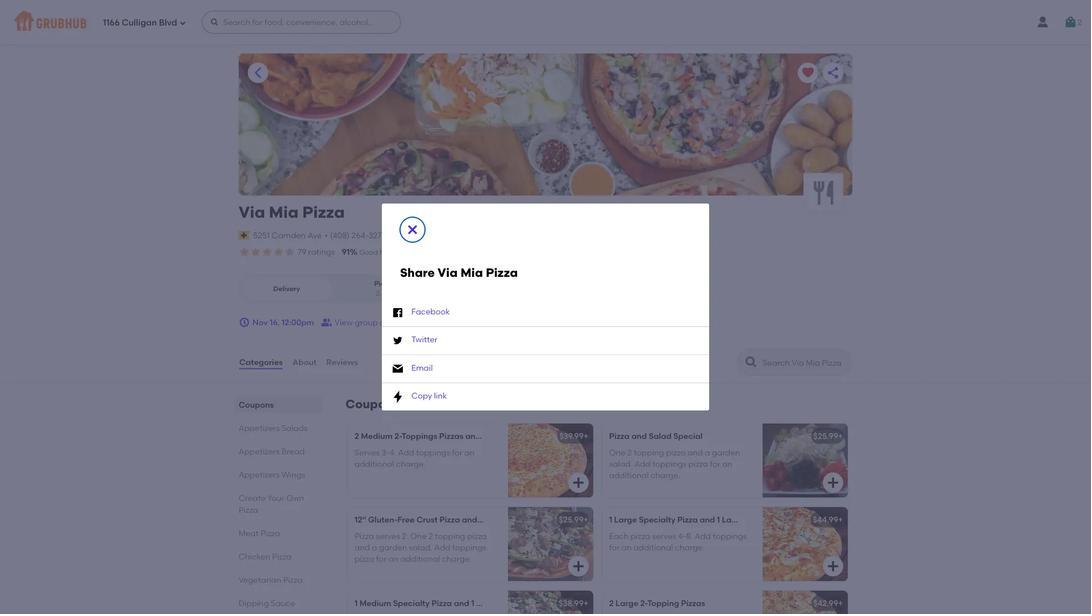 Task type: describe. For each thing, give the bounding box(es) containing it.
via mia pizza logo image
[[804, 173, 844, 213]]

and inside one 2 topping pizza and a garden salad. add toppings pizza for an additional charge.
[[688, 447, 703, 457]]

svg image down $39.99 +
[[572, 476, 586, 490]]

share via mia pizza
[[400, 265, 518, 280]]

create
[[239, 493, 266, 503]]

2 button
[[1065, 12, 1083, 32]]

a inside one 2 topping pizza and a garden salad. add toppings pizza for an additional charge.
[[705, 447, 710, 457]]

16,
[[270, 318, 280, 327]]

salad. inside one 2 topping pizza and a garden salad. add toppings pizza for an additional charge.
[[610, 459, 633, 469]]

topping inside pizza serves 2. one 2 topping pizza and a garden salad. add toppings pizza for an additional charge.
[[435, 531, 466, 541]]

3-
[[382, 447, 390, 457]]

3278
[[369, 230, 386, 240]]

twitter
[[412, 335, 438, 344]]

pizzas for topping
[[681, 599, 706, 608]]

charge. inside serves 3-4. add toppings for an additional charge.
[[396, 459, 426, 469]]

$25.99 + for pizza
[[559, 515, 589, 525]]

dipping sauce tab
[[239, 597, 318, 609]]

additional inside each pizza serves 4-8. add toppings for an additional charge.
[[634, 543, 673, 552]]

about
[[293, 357, 317, 367]]

$39.99 +
[[560, 431, 589, 441]]

$39.99
[[560, 431, 584, 441]]

view
[[335, 318, 353, 327]]

1 horizontal spatial salad
[[649, 431, 672, 441]]

1 vertical spatial via
[[438, 265, 458, 280]]

coupons inside tab
[[239, 400, 274, 409]]

4-
[[679, 531, 687, 541]]

$44.99
[[813, 515, 839, 525]]

gluten-
[[368, 515, 398, 525]]

reviews button
[[326, 342, 359, 383]]

2 large 2-topping pizzas
[[610, 599, 706, 608]]

food
[[380, 248, 395, 256]]

additional inside one 2 topping pizza and a garden salad. add toppings pizza for an additional charge.
[[610, 471, 649, 480]]

2 medium 2-toppings pizzas and one 2 liter soda
[[355, 431, 547, 441]]

pizza and salad special
[[610, 431, 703, 441]]

91
[[342, 247, 350, 257]]

own
[[286, 493, 304, 503]]

2.4
[[376, 289, 385, 297]]

12:00pm
[[282, 318, 314, 327]]

79 ratings
[[298, 247, 335, 257]]

soda
[[527, 431, 547, 441]]

0 horizontal spatial via
[[239, 203, 265, 222]]

topping inside one 2 topping pizza and a garden salad. add toppings pizza for an additional charge.
[[634, 447, 665, 457]]

$38.99
[[559, 599, 584, 608]]

meat
[[239, 528, 259, 538]]

link
[[434, 391, 447, 400]]

camden
[[272, 230, 306, 240]]

serves inside pizza serves 2. one 2 topping pizza and a garden salad. add toppings pizza for an additional charge.
[[376, 531, 400, 541]]

option group containing pickup
[[239, 274, 434, 303]]

chicken
[[239, 552, 270, 561]]

charge. inside one 2 topping pizza and a garden salad. add toppings pizza for an additional charge.
[[651, 471, 681, 480]]

one 2 topping pizza and a garden salad. add toppings pizza for an additional charge.
[[610, 447, 741, 480]]

an inside each pizza serves 4-8. add toppings for an additional charge.
[[622, 543, 632, 552]]

1 large specialty pizza and 1 large single topping pizza
[[610, 515, 827, 525]]

1 horizontal spatial special
[[674, 431, 703, 441]]

12"
[[355, 515, 366, 525]]

appetizers wings
[[239, 470, 305, 479]]

pizza inside each pizza serves 4-8. add toppings for an additional charge.
[[631, 531, 651, 541]]

• (408) 264-3278
[[325, 230, 386, 240]]

$38.99 +
[[559, 599, 589, 608]]

reviews
[[326, 357, 358, 367]]

8.
[[687, 531, 693, 541]]

add inside serves 3-4. add toppings for an additional charge.
[[398, 447, 414, 457]]

bread
[[282, 446, 305, 456]]

$44.99 +
[[813, 515, 843, 525]]

subscription pass image
[[239, 231, 250, 240]]

nov 16, 12:00pm button
[[239, 312, 314, 333]]

appetizers bread
[[239, 446, 305, 456]]

pizza serves 2. one 2 topping pizza and a garden salad. add toppings pizza for an additional charge.
[[355, 531, 487, 564]]

svg image inside nov 16, 12:00pm button
[[239, 317, 250, 328]]

chicken pizza
[[239, 552, 292, 561]]

your
[[268, 493, 284, 503]]

specialty for large
[[639, 515, 676, 525]]

vegetarian pizza
[[239, 575, 303, 585]]

1166
[[103, 18, 120, 28]]

good
[[360, 248, 378, 256]]

12" gluten-free crust pizza and salad special image
[[508, 507, 594, 581]]

good food
[[360, 248, 395, 256]]

appetizers bread tab
[[239, 445, 318, 457]]

$25.99 for one 2 topping pizza and a garden salad. add toppings pizza for an additional charge.
[[814, 431, 839, 441]]

view group order button
[[321, 312, 401, 333]]

2.
[[402, 531, 409, 541]]

$25.99 for pizza serves 2. one 2 topping pizza and a garden salad. add toppings pizza for an additional charge.
[[559, 515, 584, 525]]

main navigation navigation
[[0, 0, 1092, 44]]

meat pizza
[[239, 528, 280, 538]]

$25.99 + for garden
[[814, 431, 843, 441]]

medium for 2
[[361, 431, 393, 441]]

appetizers for appetizers salads
[[239, 423, 280, 433]]

2- for topping
[[641, 599, 648, 608]]

dipping sauce
[[239, 598, 295, 608]]

vegetarian pizza tab
[[239, 574, 318, 586]]

1166 culligan blvd
[[103, 18, 177, 28]]

people icon image
[[321, 317, 332, 328]]

79
[[298, 247, 306, 257]]

crust
[[417, 515, 438, 525]]

order
[[380, 318, 401, 327]]

serves inside each pizza serves 4-8. add toppings for an additional charge.
[[652, 531, 677, 541]]

via mia pizza
[[239, 203, 345, 222]]

culligan
[[122, 18, 157, 28]]

for inside pizza serves 2. one 2 topping pizza and a garden salad. add toppings pizza for an additional charge.
[[376, 554, 387, 564]]

salad. inside pizza serves 2. one 2 topping pizza and a garden salad. add toppings pizza for an additional charge.
[[409, 543, 433, 552]]

topping for 1 large specialty pizza and 1 large single topping pizza
[[773, 515, 804, 525]]

pizza and salad special image
[[763, 424, 848, 498]]

0 horizontal spatial special
[[504, 515, 533, 525]]

appetizers salads tab
[[239, 422, 318, 434]]

2- for toppings
[[395, 431, 402, 441]]

copy link
[[412, 391, 447, 400]]

appetizers salads
[[239, 423, 308, 433]]

email
[[412, 363, 433, 372]]

a inside pizza serves 2. one 2 topping pizza and a garden salad. add toppings pizza for an additional charge.
[[372, 543, 377, 552]]

charge. inside each pizza serves 4-8. add toppings for an additional charge.
[[675, 543, 705, 552]]

wings
[[282, 470, 305, 479]]

5251 camden ave
[[253, 230, 322, 240]]

about button
[[292, 342, 317, 383]]

4.
[[390, 447, 396, 457]]

liter
[[508, 431, 525, 441]]

90
[[404, 247, 414, 257]]

svg image down pickup 2.4
[[391, 306, 405, 320]]

coupons tab
[[239, 399, 318, 411]]

caret left icon image
[[251, 66, 265, 80]]

an inside one 2 topping pizza and a garden salad. add toppings pizza for an additional charge.
[[723, 459, 733, 469]]

additional inside pizza serves 2. one 2 topping pizza and a garden salad. add toppings pizza for an additional charge.
[[401, 554, 440, 564]]

1 medium specialty pizza and 1 medium single topping pizza
[[355, 599, 590, 608]]



Task type: locate. For each thing, give the bounding box(es) containing it.
toppings down 1 large specialty pizza and 1 large single topping pizza
[[713, 531, 747, 541]]

categories button
[[239, 342, 284, 383]]

1 horizontal spatial garden
[[712, 447, 741, 457]]

0 horizontal spatial one
[[411, 531, 427, 541]]

1 horizontal spatial topping
[[634, 447, 665, 457]]

svg image left email
[[391, 362, 405, 376]]

and inside pizza serves 2. one 2 topping pizza and a garden salad. add toppings pizza for an additional charge.
[[355, 543, 370, 552]]

0 horizontal spatial salad.
[[409, 543, 433, 552]]

and
[[466, 431, 481, 441], [632, 431, 647, 441], [688, 447, 703, 457], [462, 515, 478, 525], [700, 515, 715, 525], [355, 543, 370, 552], [454, 599, 470, 608]]

1 vertical spatial topping
[[435, 531, 466, 541]]

an inside pizza serves 2. one 2 topping pizza and a garden salad. add toppings pizza for an additional charge.
[[389, 554, 399, 564]]

large for 2 large 2-topping pizzas
[[616, 599, 639, 608]]

Search Via Mia Pizza search field
[[762, 357, 849, 368]]

1 vertical spatial salad
[[479, 515, 502, 525]]

serves
[[376, 531, 400, 541], [652, 531, 677, 541]]

saved restaurant button
[[798, 63, 819, 83]]

salad. down pizza and salad special
[[610, 459, 633, 469]]

2 vertical spatial one
[[411, 531, 427, 541]]

coupons
[[346, 397, 399, 411], [239, 400, 274, 409]]

add
[[398, 447, 414, 457], [635, 459, 651, 469], [695, 531, 711, 541], [435, 543, 451, 552]]

serves
[[355, 447, 380, 457]]

share
[[400, 265, 435, 280]]

for inside one 2 topping pizza and a garden salad. add toppings pizza for an additional charge.
[[710, 459, 721, 469]]

1 horizontal spatial one
[[483, 431, 499, 441]]

0 horizontal spatial serves
[[376, 531, 400, 541]]

1 horizontal spatial pizzas
[[681, 599, 706, 608]]

+ for 12" gluten-free crust pizza and salad special
[[584, 515, 589, 525]]

pizza
[[666, 447, 686, 457], [689, 459, 709, 469], [467, 531, 487, 541], [631, 531, 651, 541], [355, 554, 374, 564]]

•
[[325, 230, 328, 240]]

topping down 12" gluten-free crust pizza and salad special
[[435, 531, 466, 541]]

2 inside pizza serves 2. one 2 topping pizza and a garden salad. add toppings pizza for an additional charge.
[[429, 531, 433, 541]]

one
[[483, 431, 499, 441], [610, 447, 626, 457], [411, 531, 427, 541]]

add inside one 2 topping pizza and a garden salad. add toppings pizza for an additional charge.
[[635, 459, 651, 469]]

coupons up serves
[[346, 397, 399, 411]]

5251 camden ave button
[[253, 229, 323, 242]]

1 vertical spatial salad.
[[409, 543, 433, 552]]

toppings down toppings
[[416, 447, 450, 457]]

mia right share at the left top of the page
[[461, 265, 483, 280]]

charge. down 8. on the bottom
[[675, 543, 705, 552]]

via up subscription pass image
[[239, 203, 265, 222]]

add right 4.
[[398, 447, 414, 457]]

an up 1 large specialty pizza and 1 large single topping pizza
[[723, 459, 733, 469]]

svg image inside main navigation navigation
[[179, 20, 186, 26]]

topping for 1 medium specialty pizza and 1 medium single topping pizza
[[536, 599, 567, 608]]

2 vertical spatial appetizers
[[239, 470, 280, 479]]

create your own pizza tab
[[239, 492, 318, 516]]

2
[[1078, 17, 1083, 27], [355, 431, 359, 441], [501, 431, 506, 441], [628, 447, 632, 457], [429, 531, 433, 541], [610, 599, 614, 608]]

0 vertical spatial single
[[747, 515, 771, 525]]

for down each
[[610, 543, 620, 552]]

svg image up '$38.99 +'
[[572, 560, 586, 573]]

specialty for medium
[[393, 599, 430, 608]]

blvd
[[159, 18, 177, 28]]

search icon image
[[745, 355, 759, 369]]

264-
[[352, 230, 369, 240]]

pizza inside "tab"
[[283, 575, 303, 585]]

an down gluten- at the left of the page
[[389, 554, 399, 564]]

0 vertical spatial pizzas
[[439, 431, 464, 441]]

an down each
[[622, 543, 632, 552]]

salads
[[282, 423, 308, 433]]

star icon image
[[239, 246, 250, 258], [250, 246, 262, 258], [262, 246, 273, 258], [273, 246, 284, 258], [284, 246, 296, 258], [284, 246, 296, 258]]

one inside pizza serves 2. one 2 topping pizza and a garden salad. add toppings pizza for an additional charge.
[[411, 531, 427, 541]]

one down pizza and salad special
[[610, 447, 626, 457]]

appetizers up appetizers wings
[[239, 446, 280, 456]]

1 horizontal spatial salad.
[[610, 459, 633, 469]]

1 vertical spatial a
[[372, 543, 377, 552]]

0 horizontal spatial mia
[[269, 203, 299, 222]]

appetizers
[[239, 423, 280, 433], [239, 446, 280, 456], [239, 470, 280, 479]]

saved restaurant image
[[802, 66, 815, 80]]

option group
[[239, 274, 434, 303]]

additional up 2 large 2-topping pizzas
[[634, 543, 673, 552]]

1 horizontal spatial via
[[438, 265, 458, 280]]

2 horizontal spatial one
[[610, 447, 626, 457]]

single for large
[[747, 515, 771, 525]]

1 horizontal spatial $25.99
[[814, 431, 839, 441]]

0 vertical spatial salad
[[649, 431, 672, 441]]

+ for pizza and salad special
[[839, 431, 843, 441]]

serves down gluten- at the left of the page
[[376, 531, 400, 541]]

dipping
[[239, 598, 269, 608]]

0 horizontal spatial coupons
[[239, 400, 274, 409]]

1 medium specialty pizza and 1 medium single topping pizza image
[[508, 591, 594, 614]]

0 vertical spatial via
[[239, 203, 265, 222]]

one right 2.
[[411, 531, 427, 541]]

salad. down the crust
[[409, 543, 433, 552]]

0 horizontal spatial topping
[[536, 599, 567, 608]]

a
[[705, 447, 710, 457], [372, 543, 377, 552]]

0 horizontal spatial $25.99
[[559, 515, 584, 525]]

salad.
[[610, 459, 633, 469], [409, 543, 433, 552]]

1 vertical spatial mia
[[461, 265, 483, 280]]

share icon image
[[827, 66, 840, 80]]

2 serves from the left
[[652, 531, 677, 541]]

charge. down 4.
[[396, 459, 426, 469]]

add inside pizza serves 2. one 2 topping pizza and a garden salad. add toppings pizza for an additional charge.
[[435, 543, 451, 552]]

1 vertical spatial one
[[610, 447, 626, 457]]

large
[[615, 515, 637, 525], [722, 515, 745, 525], [616, 599, 639, 608]]

pizza inside create your own pizza
[[239, 505, 258, 515]]

group
[[355, 318, 378, 327]]

0 vertical spatial one
[[483, 431, 499, 441]]

an
[[465, 447, 475, 457], [723, 459, 733, 469], [622, 543, 632, 552], [389, 554, 399, 564]]

3 appetizers from the top
[[239, 470, 280, 479]]

single
[[747, 515, 771, 525], [510, 599, 534, 608]]

1 vertical spatial 2-
[[641, 599, 648, 608]]

one inside one 2 topping pizza and a garden salad. add toppings pizza for an additional charge.
[[610, 447, 626, 457]]

0 horizontal spatial 2-
[[395, 431, 402, 441]]

coupons up appetizers salads
[[239, 400, 274, 409]]

0 vertical spatial specialty
[[639, 515, 676, 525]]

1 appetizers from the top
[[239, 423, 280, 433]]

specialty down pizza serves 2. one 2 topping pizza and a garden salad. add toppings pizza for an additional charge.
[[393, 599, 430, 608]]

svg image inside the 2 button
[[1065, 15, 1078, 29]]

(408)
[[330, 230, 350, 240]]

0 horizontal spatial $25.99 +
[[559, 515, 589, 525]]

vegetarian
[[239, 575, 281, 585]]

topping
[[773, 515, 804, 525], [536, 599, 567, 608], [648, 599, 680, 608]]

+
[[584, 431, 589, 441], [839, 431, 843, 441], [584, 515, 589, 525], [839, 515, 843, 525], [584, 599, 589, 608], [839, 599, 843, 608]]

pizzas for toppings
[[439, 431, 464, 441]]

0 horizontal spatial a
[[372, 543, 377, 552]]

for down 2 medium 2-toppings pizzas and one 2 liter soda
[[452, 447, 463, 457]]

garden inside one 2 topping pizza and a garden salad. add toppings pizza for an additional charge.
[[712, 447, 741, 457]]

0 horizontal spatial specialty
[[393, 599, 430, 608]]

0 horizontal spatial garden
[[379, 543, 407, 552]]

special
[[674, 431, 703, 441], [504, 515, 533, 525]]

1 vertical spatial $25.99
[[559, 515, 584, 525]]

1 horizontal spatial 2-
[[641, 599, 648, 608]]

charge. down 12" gluten-free crust pizza and salad special
[[442, 554, 472, 564]]

for inside each pizza serves 4-8. add toppings for an additional charge.
[[610, 543, 620, 552]]

meat pizza tab
[[239, 527, 318, 539]]

nov
[[252, 318, 268, 327]]

1 horizontal spatial single
[[747, 515, 771, 525]]

topping down pizza and salad special
[[634, 447, 665, 457]]

2 inside button
[[1078, 17, 1083, 27]]

chicken pizza tab
[[239, 550, 318, 562]]

for inside serves 3-4. add toppings for an additional charge.
[[452, 447, 463, 457]]

for up 1 large specialty pizza and 1 large single topping pizza
[[710, 459, 721, 469]]

serves left 4-
[[652, 531, 677, 541]]

1 horizontal spatial a
[[705, 447, 710, 457]]

+ for 2 medium 2-toppings pizzas and one 2 liter soda
[[584, 431, 589, 441]]

0 vertical spatial $25.99
[[814, 431, 839, 441]]

additional inside serves 3-4. add toppings for an additional charge.
[[355, 459, 394, 469]]

add inside each pizza serves 4-8. add toppings for an additional charge.
[[695, 531, 711, 541]]

free
[[398, 515, 415, 525]]

0 vertical spatial $25.99 +
[[814, 431, 843, 441]]

pizza inside pizza serves 2. one 2 topping pizza and a garden salad. add toppings pizza for an additional charge.
[[355, 531, 374, 541]]

specialty
[[639, 515, 676, 525], [393, 599, 430, 608]]

toppings down 12" gluten-free crust pizza and salad special
[[453, 543, 487, 552]]

1 vertical spatial garden
[[379, 543, 407, 552]]

copy
[[412, 391, 432, 400]]

1 vertical spatial pizzas
[[681, 599, 706, 608]]

via
[[239, 203, 265, 222], [438, 265, 458, 280]]

nov 16, 12:00pm
[[252, 318, 314, 327]]

ave
[[308, 230, 322, 240]]

mia
[[269, 203, 299, 222], [461, 265, 483, 280]]

1 horizontal spatial $25.99 +
[[814, 431, 843, 441]]

serves 3-4. add toppings for an additional charge.
[[355, 447, 475, 469]]

1 horizontal spatial coupons
[[346, 397, 399, 411]]

1 serves from the left
[[376, 531, 400, 541]]

appetizers wings tab
[[239, 469, 318, 481]]

1 vertical spatial specialty
[[393, 599, 430, 608]]

5251
[[253, 230, 270, 240]]

0 vertical spatial garden
[[712, 447, 741, 457]]

svg image right blvd
[[179, 20, 186, 26]]

1 horizontal spatial specialty
[[639, 515, 676, 525]]

12" gluten-free crust pizza and salad special
[[355, 515, 533, 525]]

add down 12" gluten-free crust pizza and salad special
[[435, 543, 451, 552]]

$25.99
[[814, 431, 839, 441], [559, 515, 584, 525]]

svg image
[[179, 20, 186, 26], [391, 306, 405, 320], [391, 362, 405, 376], [572, 476, 586, 490], [572, 560, 586, 573]]

pickup
[[374, 279, 397, 288]]

0 horizontal spatial single
[[510, 599, 534, 608]]

sauce
[[271, 598, 295, 608]]

0 vertical spatial a
[[705, 447, 710, 457]]

pickup 2.4
[[374, 279, 397, 297]]

for
[[452, 447, 463, 457], [710, 459, 721, 469], [610, 543, 620, 552], [376, 554, 387, 564]]

charge. down pizza and salad special
[[651, 471, 681, 480]]

via right share at the left top of the page
[[438, 265, 458, 280]]

1 vertical spatial $25.99 +
[[559, 515, 589, 525]]

single for medium
[[510, 599, 534, 608]]

1
[[610, 515, 613, 525], [717, 515, 720, 525], [355, 599, 358, 608], [471, 599, 475, 608]]

mia up 5251 camden ave
[[269, 203, 299, 222]]

toppings
[[402, 431, 438, 441]]

large for 1 large specialty pizza and 1 large single topping pizza
[[615, 515, 637, 525]]

additional down serves
[[355, 459, 394, 469]]

0 vertical spatial salad.
[[610, 459, 633, 469]]

appetizers up appetizers bread
[[239, 423, 280, 433]]

svg image
[[1065, 15, 1078, 29], [210, 18, 219, 27], [406, 223, 420, 236], [239, 317, 250, 328], [391, 334, 405, 348], [391, 390, 405, 404], [827, 476, 840, 490], [827, 560, 840, 573]]

toppings down pizza and salad special
[[653, 459, 687, 469]]

pizzas
[[439, 431, 464, 441], [681, 599, 706, 608]]

appetizers up the create
[[239, 470, 280, 479]]

2 medium 2-toppings pizzas and one 2 liter soda image
[[508, 424, 594, 498]]

2-
[[395, 431, 402, 441], [641, 599, 648, 608]]

add down pizza and salad special
[[635, 459, 651, 469]]

specialty up each pizza serves 4-8. add toppings for an additional charge.
[[639, 515, 676, 525]]

additional
[[355, 459, 394, 469], [610, 471, 649, 480], [634, 543, 673, 552], [401, 554, 440, 564]]

charge. inside pizza serves 2. one 2 topping pizza and a garden salad. add toppings pizza for an additional charge.
[[442, 554, 472, 564]]

appetizers for appetizers wings
[[239, 470, 280, 479]]

0 vertical spatial topping
[[634, 447, 665, 457]]

2 inside one 2 topping pizza and a garden salad. add toppings pizza for an additional charge.
[[628, 447, 632, 457]]

medium
[[361, 431, 393, 441], [360, 599, 391, 608], [476, 599, 508, 608]]

additional down 2.
[[401, 554, 440, 564]]

(408) 264-3278 button
[[330, 230, 386, 241]]

0 horizontal spatial pizzas
[[439, 431, 464, 441]]

garden inside pizza serves 2. one 2 topping pizza and a garden salad. add toppings pizza for an additional charge.
[[379, 543, 407, 552]]

+ for 1 large specialty pizza and 1 large single topping pizza
[[839, 515, 843, 525]]

charge.
[[396, 459, 426, 469], [651, 471, 681, 480], [675, 543, 705, 552], [442, 554, 472, 564]]

1 horizontal spatial mia
[[461, 265, 483, 280]]

toppings inside serves 3-4. add toppings for an additional charge.
[[416, 447, 450, 457]]

an inside serves 3-4. add toppings for an additional charge.
[[465, 447, 475, 457]]

1 horizontal spatial serves
[[652, 531, 677, 541]]

one left liter
[[483, 431, 499, 441]]

appetizers for appetizers bread
[[239, 446, 280, 456]]

toppings inside one 2 topping pizza and a garden salad. add toppings pizza for an additional charge.
[[653, 459, 687, 469]]

each
[[610, 531, 629, 541]]

0 vertical spatial appetizers
[[239, 423, 280, 433]]

pizza
[[303, 203, 345, 222], [486, 265, 518, 280], [610, 431, 630, 441], [239, 505, 258, 515], [440, 515, 460, 525], [678, 515, 698, 525], [806, 515, 827, 525], [261, 528, 280, 538], [355, 531, 374, 541], [272, 552, 292, 561], [283, 575, 303, 585], [432, 599, 452, 608], [569, 599, 590, 608]]

for down gluten- at the left of the page
[[376, 554, 387, 564]]

2 appetizers from the top
[[239, 446, 280, 456]]

1 vertical spatial single
[[510, 599, 534, 608]]

0 horizontal spatial topping
[[435, 531, 466, 541]]

each pizza serves 4-8. add toppings for an additional charge.
[[610, 531, 747, 552]]

ratings
[[308, 247, 335, 257]]

2 large 2-topping pizzas image
[[763, 591, 848, 614]]

0 vertical spatial special
[[674, 431, 703, 441]]

toppings inside each pizza serves 4-8. add toppings for an additional charge.
[[713, 531, 747, 541]]

1 large specialty pizza and 1 large single topping pizza image
[[763, 507, 848, 581]]

$42.99 +
[[814, 599, 843, 608]]

0 horizontal spatial salad
[[479, 515, 502, 525]]

medium for 1
[[360, 599, 391, 608]]

2 horizontal spatial topping
[[773, 515, 804, 525]]

toppings inside pizza serves 2. one 2 topping pizza and a garden salad. add toppings pizza for an additional charge.
[[453, 543, 487, 552]]

1 horizontal spatial topping
[[648, 599, 680, 608]]

additional down pizza and salad special
[[610, 471, 649, 480]]

0 vertical spatial mia
[[269, 203, 299, 222]]

view group order
[[335, 318, 401, 327]]

0 vertical spatial 2-
[[395, 431, 402, 441]]

an down 2 medium 2-toppings pizzas and one 2 liter soda
[[465, 447, 475, 457]]

add right 8. on the bottom
[[695, 531, 711, 541]]

facebook
[[412, 307, 450, 316]]

categories
[[239, 357, 283, 367]]

appetizers inside tab
[[239, 446, 280, 456]]

1 vertical spatial appetizers
[[239, 446, 280, 456]]

1 vertical spatial special
[[504, 515, 533, 525]]



Task type: vqa. For each thing, say whether or not it's contained in the screenshot.
Start Group Order
no



